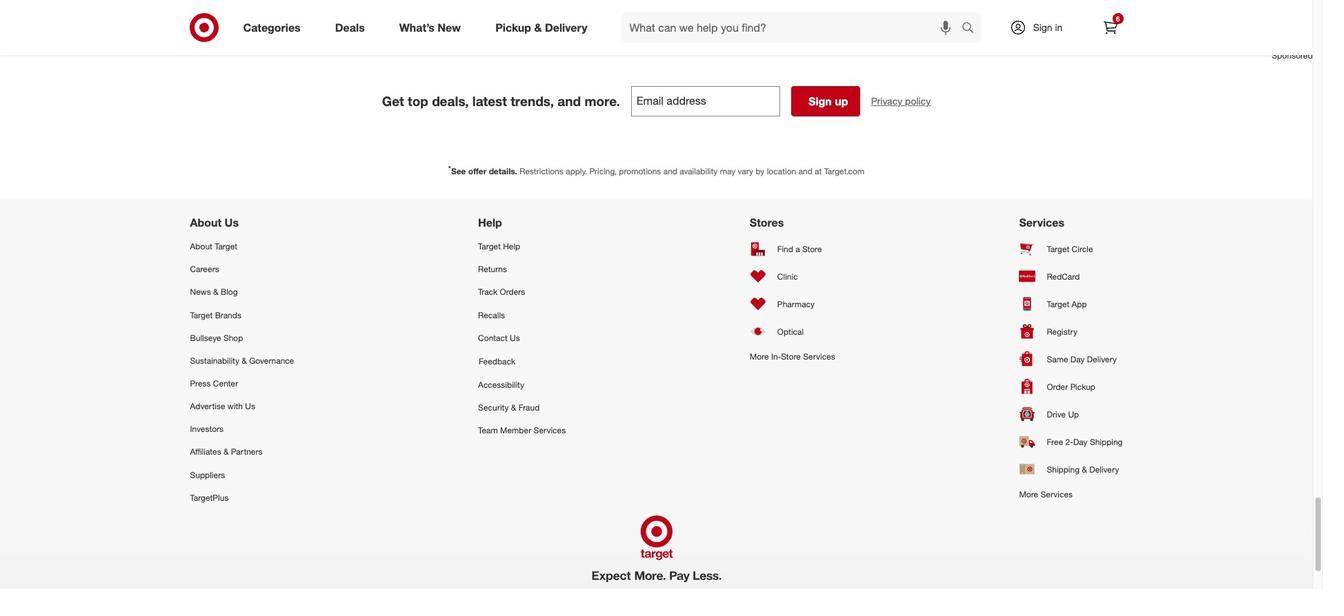 Task type: locate. For each thing, give the bounding box(es) containing it.
shipping
[[1090, 437, 1123, 448], [1047, 465, 1080, 475]]

store for a
[[803, 244, 822, 254]]

0 horizontal spatial more
[[750, 352, 769, 362]]

and left more.
[[558, 93, 581, 109]]

shipping up more services link
[[1047, 465, 1080, 475]]

team member services link
[[478, 420, 566, 443]]

0 vertical spatial us
[[225, 216, 239, 230]]

and
[[558, 93, 581, 109], [664, 166, 678, 177], [799, 166, 813, 177]]

us for contact us
[[510, 333, 520, 343]]

more in-store services link
[[750, 346, 835, 369]]

order pickup
[[1047, 382, 1096, 392]]

a
[[796, 244, 800, 254]]

day inside "link"
[[1074, 437, 1088, 448]]

None text field
[[631, 86, 780, 117]]

What can we help you find? suggestions appear below search field
[[621, 12, 965, 43]]

0 horizontal spatial help
[[478, 216, 502, 230]]

may
[[720, 166, 736, 177]]

press
[[190, 379, 211, 389]]

drive up link
[[1020, 401, 1123, 429]]

pickup right new
[[496, 20, 531, 34]]

target inside target circle link
[[1047, 244, 1070, 254]]

more down shipping & delivery link
[[1020, 490, 1039, 500]]

pickup & delivery link
[[484, 12, 605, 43]]

shipping & delivery
[[1047, 465, 1120, 475]]

pickup right order
[[1071, 382, 1096, 392]]

store right a
[[803, 244, 822, 254]]

suppliers link
[[190, 464, 294, 487]]

shipping up "shipping & delivery"
[[1090, 437, 1123, 448]]

location
[[767, 166, 796, 177]]

target
[[215, 242, 237, 252], [478, 242, 501, 252], [1047, 244, 1070, 254], [1047, 299, 1070, 309], [190, 310, 213, 321]]

restrictions
[[520, 166, 564, 177]]

0 horizontal spatial pickup
[[496, 20, 531, 34]]

1 vertical spatial day
[[1074, 437, 1088, 448]]

about for about target
[[190, 242, 212, 252]]

help up "returns" link
[[503, 242, 520, 252]]

details.
[[489, 166, 517, 177]]

day right same
[[1071, 354, 1085, 365]]

sign left 'up'
[[809, 95, 832, 108]]

store down the optical link
[[781, 352, 801, 362]]

target app link
[[1020, 291, 1123, 318]]

1 horizontal spatial us
[[245, 402, 255, 412]]

1 vertical spatial about
[[190, 242, 212, 252]]

more in-store services
[[750, 352, 835, 362]]

1 vertical spatial help
[[503, 242, 520, 252]]

more left in-
[[750, 352, 769, 362]]

1 horizontal spatial shipping
[[1090, 437, 1123, 448]]

advertise with us link
[[190, 395, 294, 418]]

availability
[[680, 166, 718, 177]]

orders
[[500, 287, 525, 298]]

pickup & delivery
[[496, 20, 588, 34]]

top
[[408, 93, 428, 109]]

redcard
[[1047, 272, 1080, 282]]

target inside target help 'link'
[[478, 242, 501, 252]]

governance
[[249, 356, 294, 366]]

day
[[1071, 354, 1085, 365], [1074, 437, 1088, 448]]

target up returns
[[478, 242, 501, 252]]

target left app
[[1047, 299, 1070, 309]]

us right contact
[[510, 333, 520, 343]]

new
[[438, 20, 461, 34]]

0 vertical spatial delivery
[[545, 20, 588, 34]]

1 vertical spatial shipping
[[1047, 465, 1080, 475]]

latest
[[473, 93, 507, 109]]

1 vertical spatial more
[[1020, 490, 1039, 500]]

store
[[803, 244, 822, 254], [781, 352, 801, 362]]

0 vertical spatial pickup
[[496, 20, 531, 34]]

pharmacy
[[778, 299, 815, 309]]

suppliers
[[190, 470, 225, 481]]

1 horizontal spatial pickup
[[1071, 382, 1096, 392]]

0 vertical spatial day
[[1071, 354, 1085, 365]]

clinic
[[778, 272, 798, 282]]

2 horizontal spatial us
[[510, 333, 520, 343]]

delivery inside 'link'
[[1087, 354, 1117, 365]]

target for target circle
[[1047, 244, 1070, 254]]

store for in-
[[781, 352, 801, 362]]

brands
[[215, 310, 241, 321]]

0 horizontal spatial us
[[225, 216, 239, 230]]

deals
[[335, 20, 365, 34]]

about inside the about target link
[[190, 242, 212, 252]]

sustainability & governance
[[190, 356, 294, 366]]

1 vertical spatial store
[[781, 352, 801, 362]]

trends,
[[511, 93, 554, 109]]

delivery for shipping & delivery
[[1090, 465, 1120, 475]]

1 vertical spatial us
[[510, 333, 520, 343]]

0 vertical spatial sign
[[1033, 21, 1053, 33]]

circle
[[1072, 244, 1093, 254]]

contact us link
[[478, 327, 566, 350]]

track orders link
[[478, 281, 566, 304]]

about up careers
[[190, 242, 212, 252]]

day right "free"
[[1074, 437, 1088, 448]]

bullseye shop
[[190, 333, 243, 343]]

security
[[478, 403, 509, 413]]

more
[[750, 352, 769, 362], [1020, 490, 1039, 500]]

& for sustainability
[[242, 356, 247, 366]]

0 vertical spatial shipping
[[1090, 437, 1123, 448]]

6 link
[[1095, 12, 1126, 43]]

what's new
[[399, 20, 461, 34]]

sign inside sign up button
[[809, 95, 832, 108]]

news & blog link
[[190, 281, 294, 304]]

target down about us
[[215, 242, 237, 252]]

2 about from the top
[[190, 242, 212, 252]]

target left circle
[[1047, 244, 1070, 254]]

sustainability
[[190, 356, 239, 366]]

2 vertical spatial us
[[245, 402, 255, 412]]

registry link
[[1020, 318, 1123, 346]]

about target link
[[190, 235, 294, 258]]

& for pickup
[[534, 20, 542, 34]]

sign inside sign in link
[[1033, 21, 1053, 33]]

fraud
[[519, 403, 540, 413]]

services up target circle
[[1020, 216, 1065, 230]]

1 vertical spatial delivery
[[1087, 354, 1117, 365]]

0 vertical spatial more
[[750, 352, 769, 362]]

target down news
[[190, 310, 213, 321]]

1 horizontal spatial store
[[803, 244, 822, 254]]

help inside 'link'
[[503, 242, 520, 252]]

search button
[[955, 12, 989, 46]]

promotions
[[619, 166, 661, 177]]

team
[[478, 426, 498, 436]]

1 horizontal spatial more
[[1020, 490, 1039, 500]]

1 horizontal spatial sign
[[1033, 21, 1053, 33]]

contact
[[478, 333, 508, 343]]

us right the with
[[245, 402, 255, 412]]

0 vertical spatial about
[[190, 216, 222, 230]]

more services link
[[1020, 484, 1123, 507]]

& for security
[[511, 403, 516, 413]]

1 horizontal spatial help
[[503, 242, 520, 252]]

feedback button
[[478, 350, 566, 374]]

2 horizontal spatial and
[[799, 166, 813, 177]]

0 horizontal spatial sign
[[809, 95, 832, 108]]

about up about target
[[190, 216, 222, 230]]

same
[[1047, 354, 1069, 365]]

& for affiliates
[[224, 447, 229, 458]]

2-
[[1066, 437, 1074, 448]]

0 horizontal spatial shipping
[[1047, 465, 1080, 475]]

bullseye shop link
[[190, 327, 294, 350]]

and left "at"
[[799, 166, 813, 177]]

at
[[815, 166, 822, 177]]

target for target help
[[478, 242, 501, 252]]

1 about from the top
[[190, 216, 222, 230]]

find
[[778, 244, 793, 254]]

1 vertical spatial pickup
[[1071, 382, 1096, 392]]

bullseye
[[190, 333, 221, 343]]

order pickup link
[[1020, 373, 1123, 401]]

target.com
[[824, 166, 865, 177]]

target inside target brands link
[[190, 310, 213, 321]]

us
[[225, 216, 239, 230], [510, 333, 520, 343], [245, 402, 255, 412]]

services down shipping & delivery link
[[1041, 490, 1073, 500]]

& inside 'link'
[[224, 447, 229, 458]]

target inside target app link
[[1047, 299, 1070, 309]]

security & fraud
[[478, 403, 540, 413]]

returns link
[[478, 258, 566, 281]]

more for more in-store services
[[750, 352, 769, 362]]

1 vertical spatial sign
[[809, 95, 832, 108]]

track
[[478, 287, 498, 298]]

*
[[448, 164, 451, 172]]

services
[[1020, 216, 1065, 230], [803, 352, 835, 362], [534, 426, 566, 436], [1041, 490, 1073, 500]]

and left the availability
[[664, 166, 678, 177]]

accessibility
[[478, 380, 524, 391]]

target brands
[[190, 310, 241, 321]]

policy
[[905, 95, 931, 107]]

0 horizontal spatial store
[[781, 352, 801, 362]]

free 2-day shipping link
[[1020, 429, 1123, 456]]

delivery for pickup & delivery
[[545, 20, 588, 34]]

0 vertical spatial store
[[803, 244, 822, 254]]

careers
[[190, 264, 219, 275]]

about target
[[190, 242, 237, 252]]

2 vertical spatial delivery
[[1090, 465, 1120, 475]]

target inside the about target link
[[215, 242, 237, 252]]

help up "target help"
[[478, 216, 502, 230]]

affiliates
[[190, 447, 221, 458]]

1 horizontal spatial and
[[664, 166, 678, 177]]

us up the about target link
[[225, 216, 239, 230]]

sign left in
[[1033, 21, 1053, 33]]

target app
[[1047, 299, 1087, 309]]

free 2-day shipping
[[1047, 437, 1123, 448]]

categories link
[[232, 12, 318, 43]]



Task type: vqa. For each thing, say whether or not it's contained in the screenshot.
Sort button
no



Task type: describe. For each thing, give the bounding box(es) containing it.
& for shipping
[[1082, 465, 1087, 475]]

optical
[[778, 327, 804, 337]]

more for more services
[[1020, 490, 1039, 500]]

drive up
[[1047, 410, 1079, 420]]

more.
[[585, 93, 620, 109]]

investors
[[190, 425, 224, 435]]

track orders
[[478, 287, 525, 298]]

advertise
[[190, 402, 225, 412]]

same day delivery
[[1047, 354, 1117, 365]]

sign in link
[[998, 12, 1084, 43]]

target circle link
[[1020, 235, 1123, 263]]

target for target brands
[[190, 310, 213, 321]]

6
[[1116, 14, 1120, 23]]

0 horizontal spatial and
[[558, 93, 581, 109]]

team member services
[[478, 426, 566, 436]]

shipping inside shipping & delivery link
[[1047, 465, 1080, 475]]

partners
[[231, 447, 263, 458]]

deals link
[[323, 12, 382, 43]]

get top deals, latest trends, and more.
[[382, 93, 620, 109]]

advertisement region
[[0, 0, 1313, 50]]

privacy
[[871, 95, 903, 107]]

press center
[[190, 379, 238, 389]]

offer
[[468, 166, 487, 177]]

about for about us
[[190, 216, 222, 230]]

day inside 'link'
[[1071, 354, 1085, 365]]

app
[[1072, 299, 1087, 309]]

blog
[[221, 287, 238, 298]]

press center link
[[190, 373, 294, 395]]

sign up button
[[791, 86, 860, 117]]

about us
[[190, 216, 239, 230]]

recalls
[[478, 310, 505, 321]]

find a store
[[778, 244, 822, 254]]

targetplus
[[190, 493, 229, 503]]

advertise with us
[[190, 402, 255, 412]]

registry
[[1047, 327, 1078, 337]]

privacy policy link
[[871, 95, 931, 108]]

apply.
[[566, 166, 587, 177]]

optical link
[[750, 318, 835, 346]]

sponsored
[[1272, 50, 1313, 61]]

find a store link
[[750, 235, 835, 263]]

member
[[500, 426, 532, 436]]

what's
[[399, 20, 435, 34]]

target: expect more. pay less. image
[[463, 510, 850, 590]]

services down the fraud
[[534, 426, 566, 436]]

in-
[[771, 352, 781, 362]]

with
[[228, 402, 243, 412]]

0 vertical spatial help
[[478, 216, 502, 230]]

stores
[[750, 216, 784, 230]]

target for target app
[[1047, 299, 1070, 309]]

redcard link
[[1020, 263, 1123, 291]]

* see offer details. restrictions apply. pricing, promotions and availability may vary by location and at target.com
[[448, 164, 865, 177]]

sign up
[[809, 95, 848, 108]]

feedback
[[479, 357, 516, 367]]

affiliates & partners link
[[190, 441, 294, 464]]

same day delivery link
[[1020, 346, 1123, 373]]

pickup inside pickup & delivery link
[[496, 20, 531, 34]]

more services
[[1020, 490, 1073, 500]]

accessibility link
[[478, 374, 566, 397]]

services down the optical link
[[803, 352, 835, 362]]

target circle
[[1047, 244, 1093, 254]]

delivery for same day delivery
[[1087, 354, 1117, 365]]

vary
[[738, 166, 754, 177]]

target help link
[[478, 235, 566, 258]]

pricing,
[[590, 166, 617, 177]]

& for news
[[213, 287, 218, 298]]

security & fraud link
[[478, 397, 566, 420]]

sustainability & governance link
[[190, 350, 294, 373]]

by
[[756, 166, 765, 177]]

drive
[[1047, 410, 1066, 420]]

sign for sign up
[[809, 95, 832, 108]]

sign for sign in
[[1033, 21, 1053, 33]]

get
[[382, 93, 404, 109]]

pickup inside order pickup link
[[1071, 382, 1096, 392]]

us for about us
[[225, 216, 239, 230]]

target help
[[478, 242, 520, 252]]

up
[[1068, 410, 1079, 420]]

order
[[1047, 382, 1068, 392]]

center
[[213, 379, 238, 389]]

shipping inside free 2-day shipping "link"
[[1090, 437, 1123, 448]]

free
[[1047, 437, 1064, 448]]

target brands link
[[190, 304, 294, 327]]

news
[[190, 287, 211, 298]]



